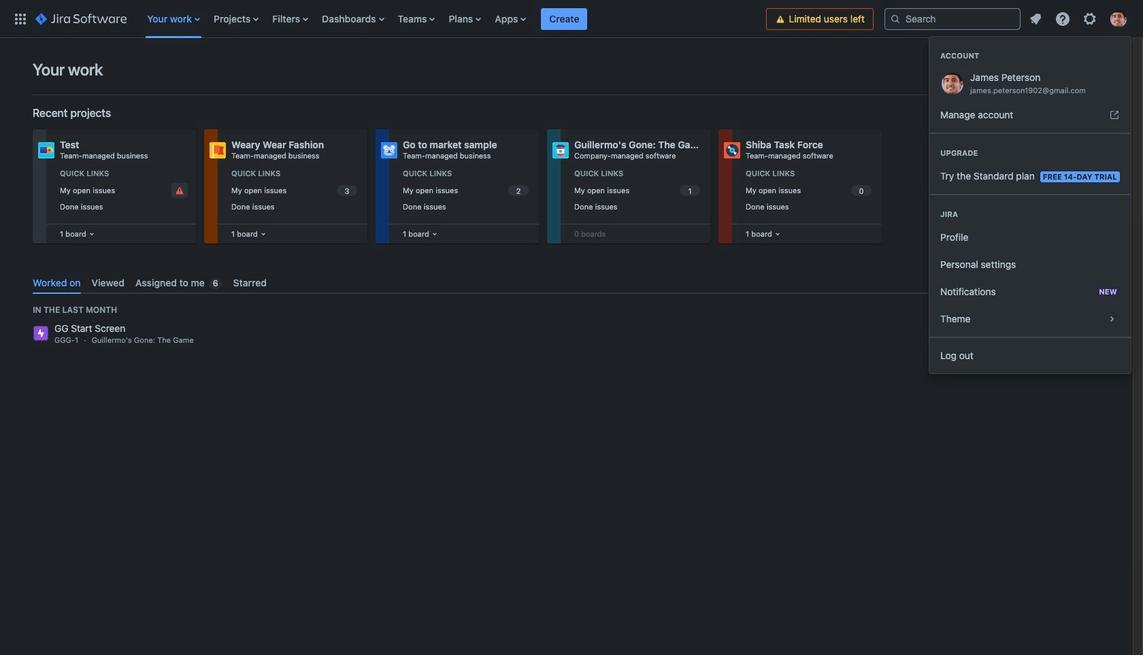 Task type: vqa. For each thing, say whether or not it's contained in the screenshot.
middle "heading"
yes



Task type: locate. For each thing, give the bounding box(es) containing it.
0 horizontal spatial board image
[[429, 229, 440, 240]]

help image
[[1055, 11, 1071, 27]]

heading
[[930, 50, 1131, 61], [930, 148, 1131, 159], [930, 209, 1131, 220]]

None search field
[[885, 8, 1021, 30]]

board image
[[429, 229, 440, 240], [772, 229, 783, 240]]

tab list
[[27, 272, 1100, 294]]

group
[[930, 37, 1131, 133], [930, 133, 1131, 194]]

banner
[[0, 0, 1143, 374]]

list
[[140, 0, 767, 38], [930, 6, 1135, 374]]

settings image
[[1082, 11, 1098, 27]]

2 board image from the left
[[772, 229, 783, 240]]

Search field
[[885, 8, 1021, 30]]

board image
[[86, 229, 97, 240], [258, 229, 269, 240]]

1 heading from the top
[[930, 50, 1131, 61]]

0 vertical spatial heading
[[930, 50, 1131, 61]]

appswitcher icon image
[[12, 11, 29, 27]]

1 group from the top
[[930, 37, 1131, 133]]

1 vertical spatial heading
[[930, 148, 1131, 159]]

notifications image
[[1028, 11, 1044, 27]]

1 horizontal spatial board image
[[772, 229, 783, 240]]

3 heading from the top
[[930, 209, 1131, 220]]

search image
[[890, 13, 901, 24]]

jira software image
[[35, 11, 127, 27], [35, 11, 127, 27]]

list item
[[541, 0, 588, 38]]

1 horizontal spatial board image
[[258, 229, 269, 240]]

2 vertical spatial heading
[[930, 209, 1131, 220]]

0 horizontal spatial board image
[[86, 229, 97, 240]]



Task type: describe. For each thing, give the bounding box(es) containing it.
primary element
[[8, 0, 767, 38]]

1 horizontal spatial list
[[930, 6, 1135, 374]]

1 board image from the left
[[429, 229, 440, 240]]

your profile and settings image
[[1111, 11, 1127, 27]]

1 board image from the left
[[86, 229, 97, 240]]

2 board image from the left
[[258, 229, 269, 240]]

0 horizontal spatial list
[[140, 0, 767, 38]]

2 group from the top
[[930, 133, 1131, 194]]

2 heading from the top
[[930, 148, 1131, 159]]



